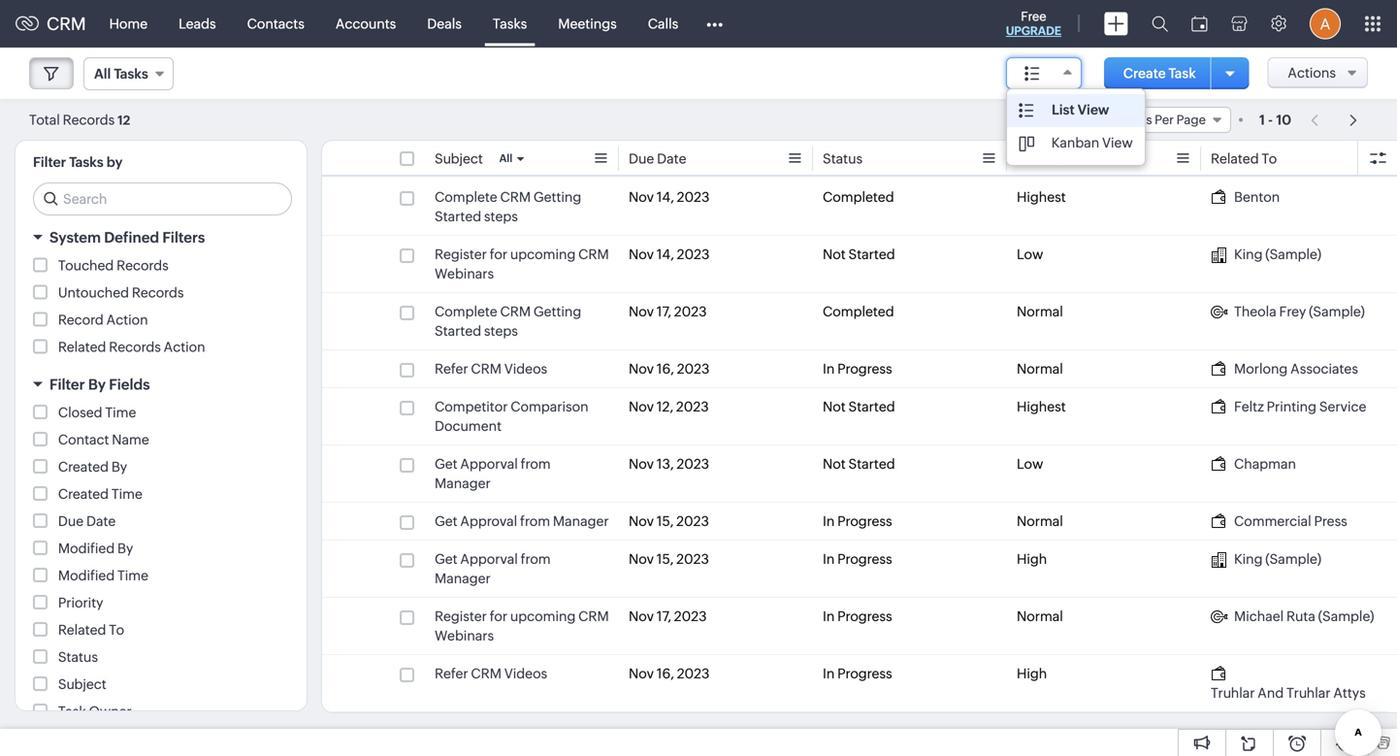 Task type: locate. For each thing, give the bounding box(es) containing it.
manager right approval at the left of the page
[[553, 513, 609, 529]]

1 complete crm getting started steps link from the top
[[435, 187, 609, 226]]

2 15, from the top
[[657, 551, 674, 567]]

1 vertical spatial tasks
[[114, 66, 148, 82]]

related to
[[1211, 151, 1277, 166], [58, 622, 124, 638]]

2 for from the top
[[490, 609, 508, 624]]

1 complete crm getting started steps from the top
[[435, 189, 582, 224]]

create menu image
[[1104, 12, 1129, 35]]

upcoming for nov 17, 2023
[[510, 609, 576, 624]]

1 horizontal spatial action
[[164, 339, 205, 355]]

feltz printing service link
[[1211, 397, 1367, 416]]

1 vertical spatial subject
[[58, 676, 106, 692]]

0 vertical spatial high
[[1017, 551, 1047, 567]]

filter for filter by fields
[[49, 376, 85, 393]]

1 horizontal spatial due
[[629, 151, 654, 166]]

create menu element
[[1093, 0, 1140, 47]]

associates
[[1291, 361, 1359, 377]]

0 vertical spatial webinars
[[435, 266, 494, 281]]

register for nov 17, 2023
[[435, 609, 487, 624]]

complete crm getting started steps link for nov 14, 2023
[[435, 187, 609, 226]]

2 complete crm getting started steps from the top
[[435, 304, 582, 339]]

related to down modified time
[[58, 622, 124, 638]]

1 king (sample) from the top
[[1234, 247, 1322, 262]]

1 vertical spatial complete crm getting started steps
[[435, 304, 582, 339]]

search image
[[1152, 16, 1168, 32]]

1 - 10
[[1260, 112, 1292, 128]]

2 register for upcoming crm webinars from the top
[[435, 609, 609, 643]]

1 vertical spatial complete
[[435, 304, 498, 319]]

3 normal from the top
[[1017, 513, 1064, 529]]

all for all tasks
[[94, 66, 111, 82]]

normal
[[1017, 304, 1064, 319], [1017, 361, 1064, 377], [1017, 513, 1064, 529], [1017, 609, 1064, 624]]

1 vertical spatial nov 16, 2023
[[629, 666, 710, 681]]

steps
[[484, 209, 518, 224], [484, 323, 518, 339]]

name
[[112, 432, 149, 447]]

related up benton link
[[1211, 151, 1259, 166]]

view inside option
[[1078, 102, 1110, 117]]

1 nov 15, 2023 from the top
[[629, 513, 709, 529]]

2 vertical spatial not
[[823, 456, 846, 472]]

0 horizontal spatial due date
[[58, 513, 116, 529]]

5 progress from the top
[[838, 666, 892, 681]]

from down the competitor comparison document link
[[521, 456, 551, 472]]

1 horizontal spatial to
[[1262, 151, 1277, 166]]

defined
[[104, 229, 159, 246]]

videos
[[504, 361, 548, 377], [504, 666, 548, 681]]

system
[[49, 229, 101, 246]]

2 king (sample) from the top
[[1234, 551, 1322, 567]]

0 vertical spatial low
[[1017, 247, 1044, 262]]

low for king (sample)
[[1017, 247, 1044, 262]]

2 vertical spatial by
[[117, 541, 133, 556]]

closed
[[58, 405, 102, 420]]

size image
[[1025, 65, 1040, 82], [1019, 102, 1034, 119]]

0 vertical spatial get apporval from manager link
[[435, 454, 609, 493]]

None field
[[1006, 57, 1082, 89]]

view
[[1078, 102, 1110, 117], [1103, 135, 1133, 150]]

by for filter
[[88, 376, 106, 393]]

apporval down document
[[460, 456, 518, 472]]

0 vertical spatial related to
[[1211, 151, 1277, 166]]

getting for nov 14, 2023
[[534, 189, 582, 205]]

tasks right deals link
[[493, 16, 527, 32]]

created by
[[58, 459, 127, 475]]

1 refer crm videos from the top
[[435, 361, 548, 377]]

not started for nov 14, 2023
[[823, 247, 895, 262]]

related down modified time
[[58, 622, 106, 638]]

0 vertical spatial refer crm videos link
[[435, 359, 548, 378]]

2 modified from the top
[[58, 568, 115, 583]]

progress for truhlar and truhlar attys
[[838, 666, 892, 681]]

view down 10 records per page
[[1103, 135, 1133, 150]]

nov 16, 2023 for high
[[629, 666, 710, 681]]

(sample) down the commercial press
[[1266, 551, 1322, 567]]

2 high from the top
[[1017, 666, 1047, 681]]

task right create
[[1169, 66, 1196, 81]]

in progress for michael
[[823, 609, 892, 624]]

2023 for refer crm videos link for high
[[677, 666, 710, 681]]

profile element
[[1299, 0, 1353, 47]]

2 nov 17, 2023 from the top
[[629, 609, 707, 624]]

1 complete from the top
[[435, 189, 498, 205]]

by down name
[[111, 459, 127, 475]]

nov 16, 2023
[[629, 361, 710, 377], [629, 666, 710, 681]]

1 vertical spatial nov 14, 2023
[[629, 247, 710, 262]]

2 vertical spatial related
[[58, 622, 106, 638]]

4 progress from the top
[[838, 609, 892, 624]]

2023 for register for upcoming crm webinars link for nov 14, 2023
[[677, 247, 710, 262]]

tasks inside field
[[114, 66, 148, 82]]

by up modified time
[[117, 541, 133, 556]]

1 low from the top
[[1017, 247, 1044, 262]]

videos for normal
[[504, 361, 548, 377]]

10 nov from the top
[[629, 666, 654, 681]]

0 vertical spatial nov 16, 2023
[[629, 361, 710, 377]]

2 highest from the top
[[1017, 399, 1066, 414]]

1 vertical spatial 16,
[[657, 666, 674, 681]]

all inside field
[[94, 66, 111, 82]]

from right approval at the left of the page
[[520, 513, 550, 529]]

2 refer from the top
[[435, 666, 468, 681]]

1 in from the top
[[823, 361, 835, 377]]

low
[[1017, 247, 1044, 262], [1017, 456, 1044, 472]]

Other Modules field
[[694, 8, 736, 39]]

size image down upgrade
[[1025, 65, 1040, 82]]

0 vertical spatial not started
[[823, 247, 895, 262]]

0 vertical spatial getting
[[534, 189, 582, 205]]

2 completed from the top
[[823, 304, 894, 319]]

1 getting from the top
[[534, 189, 582, 205]]

truhlar
[[1211, 685, 1255, 701], [1287, 685, 1331, 701]]

nov 17, 2023
[[629, 304, 707, 319], [629, 609, 707, 624]]

1 from from the top
[[521, 456, 551, 472]]

not started for nov 13, 2023
[[823, 456, 895, 472]]

2 nov 15, 2023 from the top
[[629, 551, 709, 567]]

get apporval from manager link down the get approval from manager
[[435, 549, 609, 588]]

highest
[[1017, 189, 1066, 205], [1017, 399, 1066, 414]]

related to up benton link
[[1211, 151, 1277, 166]]

5 in from the top
[[823, 666, 835, 681]]

0 vertical spatial steps
[[484, 209, 518, 224]]

get apporval from manager up approval at the left of the page
[[435, 456, 551, 491]]

completed
[[823, 189, 894, 205], [823, 304, 894, 319]]

1 vertical spatial action
[[164, 339, 205, 355]]

10 Records Per Page field
[[1077, 107, 1232, 133]]

0 vertical spatial 15,
[[657, 513, 674, 529]]

feltz printing service
[[1234, 399, 1367, 414]]

refer crm videos link for normal
[[435, 359, 548, 378]]

low for chapman
[[1017, 456, 1044, 472]]

1 vertical spatial not started
[[823, 399, 895, 414]]

2 videos from the top
[[504, 666, 548, 681]]

2 upcoming from the top
[[510, 609, 576, 624]]

in progress for morlong
[[823, 361, 892, 377]]

king (sample) down the commercial press link
[[1234, 551, 1322, 567]]

1 not started from the top
[[823, 247, 895, 262]]

0 vertical spatial highest
[[1017, 189, 1066, 205]]

king (sample) link down the benton
[[1211, 245, 1322, 264]]

1 nov 17, 2023 from the top
[[629, 304, 707, 319]]

1 vertical spatial status
[[58, 649, 98, 665]]

modified for modified time
[[58, 568, 115, 583]]

2 king (sample) link from the top
[[1211, 549, 1322, 569]]

get left approval at the left of the page
[[435, 513, 458, 529]]

task
[[1169, 66, 1196, 81], [58, 704, 86, 719]]

10 right -
[[1277, 112, 1292, 128]]

nov for michael ruta (sample) link
[[629, 609, 654, 624]]

1 vertical spatial complete crm getting started steps link
[[435, 302, 609, 341]]

nov for benton link
[[629, 189, 654, 205]]

3 nov from the top
[[629, 304, 654, 319]]

2 nov 14, 2023 from the top
[[629, 247, 710, 262]]

nov
[[629, 189, 654, 205], [629, 247, 654, 262], [629, 304, 654, 319], [629, 361, 654, 377], [629, 399, 654, 414], [629, 456, 654, 472], [629, 513, 654, 529], [629, 551, 654, 567], [629, 609, 654, 624], [629, 666, 654, 681]]

task left owner
[[58, 704, 86, 719]]

filter down total
[[33, 154, 66, 170]]

0 vertical spatial view
[[1078, 102, 1110, 117]]

1 vertical spatial created
[[58, 486, 109, 502]]

2 progress from the top
[[838, 513, 892, 529]]

getting
[[534, 189, 582, 205], [534, 304, 582, 319]]

in for commercial press
[[823, 513, 835, 529]]

records down touched records
[[132, 285, 184, 300]]

nov 15, 2023
[[629, 513, 709, 529], [629, 551, 709, 567]]

1 vertical spatial get apporval from manager link
[[435, 549, 609, 588]]

0 vertical spatial nov 14, 2023
[[629, 189, 710, 205]]

13,
[[657, 456, 674, 472]]

2 register for upcoming crm webinars link from the top
[[435, 607, 609, 645]]

time down modified by
[[117, 568, 149, 583]]

nov 14, 2023
[[629, 189, 710, 205], [629, 247, 710, 262]]

register for upcoming crm webinars for nov 17, 2023
[[435, 609, 609, 643]]

2 in progress from the top
[[823, 513, 892, 529]]

action up filter by fields dropdown button at the left
[[164, 339, 205, 355]]

0 vertical spatial complete crm getting started steps link
[[435, 187, 609, 226]]

records up the fields
[[109, 339, 161, 355]]

2 vertical spatial time
[[117, 568, 149, 583]]

progress for commercial press
[[838, 513, 892, 529]]

get approval from manager link
[[435, 511, 609, 531]]

nov for 'feltz printing service' link
[[629, 399, 654, 414]]

filter up closed
[[49, 376, 85, 393]]

1 16, from the top
[[657, 361, 674, 377]]

0 vertical spatial upcoming
[[510, 247, 576, 262]]

king for high
[[1234, 551, 1263, 567]]

register
[[435, 247, 487, 262], [435, 609, 487, 624]]

1 register for upcoming crm webinars link from the top
[[435, 245, 609, 283]]

get apporval from manager link for nov 13, 2023
[[435, 454, 609, 493]]

modified up modified time
[[58, 541, 115, 556]]

1 vertical spatial steps
[[484, 323, 518, 339]]

(sample)
[[1266, 247, 1322, 262], [1309, 304, 1365, 319], [1266, 551, 1322, 567], [1319, 609, 1375, 624]]

2 17, from the top
[[657, 609, 672, 624]]

1 vertical spatial 15,
[[657, 551, 674, 567]]

tasks up 12
[[114, 66, 148, 82]]

1 vertical spatial upcoming
[[510, 609, 576, 624]]

2 refer crm videos from the top
[[435, 666, 548, 681]]

records for 10
[[1104, 113, 1152, 127]]

1 nov 16, 2023 from the top
[[629, 361, 710, 377]]

profile image
[[1310, 8, 1341, 39]]

by up the closed time
[[88, 376, 106, 393]]

1 refer from the top
[[435, 361, 468, 377]]

commercial press
[[1234, 513, 1348, 529]]

2 low from the top
[[1017, 456, 1044, 472]]

created for created by
[[58, 459, 109, 475]]

2 complete from the top
[[435, 304, 498, 319]]

filter by fields button
[[16, 367, 307, 402]]

not for nov 12, 2023
[[823, 399, 846, 414]]

truhlar right the and
[[1287, 685, 1331, 701]]

row group
[[322, 179, 1398, 712]]

kanban
[[1052, 135, 1100, 150]]

1 modified from the top
[[58, 541, 115, 556]]

0 vertical spatial manager
[[435, 476, 491, 491]]

2 steps from the top
[[484, 323, 518, 339]]

3 in from the top
[[823, 551, 835, 567]]

1 get from the top
[[435, 456, 458, 472]]

5 in progress from the top
[[823, 666, 892, 681]]

priority down "kanban"
[[1017, 151, 1062, 166]]

2023 for the competitor comparison document link
[[676, 399, 709, 414]]

1 vertical spatial modified
[[58, 568, 115, 583]]

ruta
[[1287, 609, 1316, 624]]

king (sample) up "theola frey (sample)" link
[[1234, 247, 1322, 262]]

get for high
[[435, 551, 458, 567]]

manager down approval at the left of the page
[[435, 571, 491, 586]]

king
[[1234, 247, 1263, 262], [1234, 551, 1263, 567]]

view right the list
[[1078, 102, 1110, 117]]

get inside get approval from manager link
[[435, 513, 458, 529]]

records inside field
[[1104, 113, 1152, 127]]

10
[[1277, 112, 1292, 128], [1088, 113, 1102, 127]]

1 vertical spatial 17,
[[657, 609, 672, 624]]

register for upcoming crm webinars link
[[435, 245, 609, 283], [435, 607, 609, 645]]

5 nov from the top
[[629, 399, 654, 414]]

highest for not started
[[1017, 399, 1066, 414]]

1 completed from the top
[[823, 189, 894, 205]]

in progress
[[823, 361, 892, 377], [823, 513, 892, 529], [823, 551, 892, 567], [823, 609, 892, 624], [823, 666, 892, 681]]

register for upcoming crm webinars link for nov 17, 2023
[[435, 607, 609, 645]]

0 vertical spatial 14,
[[657, 189, 674, 205]]

competitor comparison document
[[435, 399, 589, 434]]

created down contact
[[58, 459, 109, 475]]

nov 12, 2023
[[629, 399, 709, 414]]

related down record
[[58, 339, 106, 355]]

view for kanban view
[[1103, 135, 1133, 150]]

1 register from the top
[[435, 247, 487, 262]]

2 apporval from the top
[[460, 551, 518, 567]]

1 nov 14, 2023 from the top
[[629, 189, 710, 205]]

free
[[1021, 9, 1047, 24]]

2 in from the top
[[823, 513, 835, 529]]

0 vertical spatial register
[[435, 247, 487, 262]]

0 horizontal spatial subject
[[58, 676, 106, 692]]

1 get apporval from manager link from the top
[[435, 454, 609, 493]]

1 normal from the top
[[1017, 304, 1064, 319]]

get down document
[[435, 456, 458, 472]]

in progress for commercial
[[823, 513, 892, 529]]

not for nov 13, 2023
[[823, 456, 846, 472]]

list box
[[1007, 89, 1145, 165]]

1 upcoming from the top
[[510, 247, 576, 262]]

size image up size icon
[[1019, 102, 1034, 119]]

complete for nov 14, 2023
[[435, 189, 498, 205]]

0 vertical spatial status
[[823, 151, 863, 166]]

list view option
[[1007, 94, 1145, 127]]

0 vertical spatial king
[[1234, 247, 1263, 262]]

0 vertical spatial action
[[106, 312, 148, 328]]

records
[[63, 112, 115, 128], [1104, 113, 1152, 127], [117, 258, 169, 273], [132, 285, 184, 300], [109, 339, 161, 355]]

1 horizontal spatial 10
[[1277, 112, 1292, 128]]

1 king from the top
[[1234, 247, 1263, 262]]

records down the defined
[[117, 258, 169, 273]]

modified down modified by
[[58, 568, 115, 583]]

size image inside list view option
[[1019, 102, 1034, 119]]

get down get approval from manager link
[[435, 551, 458, 567]]

3 not started from the top
[[823, 456, 895, 472]]

refer crm videos
[[435, 361, 548, 377], [435, 666, 548, 681]]

14,
[[657, 189, 674, 205], [657, 247, 674, 262]]

1 not from the top
[[823, 247, 846, 262]]

complete
[[435, 189, 498, 205], [435, 304, 498, 319]]

truhlar left the and
[[1211, 685, 1255, 701]]

apporval
[[460, 456, 518, 472], [460, 551, 518, 567]]

16, for normal
[[657, 361, 674, 377]]

1 get apporval from manager from the top
[[435, 456, 551, 491]]

king (sample) link
[[1211, 245, 1322, 264], [1211, 549, 1322, 569]]

completed for nov 14, 2023
[[823, 189, 894, 205]]

3 not from the top
[[823, 456, 846, 472]]

2 webinars from the top
[[435, 628, 494, 643]]

2023 for nov 17, 2023's complete crm getting started steps link
[[674, 304, 707, 319]]

time down created by
[[111, 486, 143, 502]]

0 vertical spatial completed
[[823, 189, 894, 205]]

0 horizontal spatial truhlar
[[1211, 685, 1255, 701]]

crm
[[47, 14, 86, 34], [500, 189, 531, 205], [579, 247, 609, 262], [500, 304, 531, 319], [471, 361, 502, 377], [579, 609, 609, 624], [471, 666, 502, 681]]

0 vertical spatial subject
[[435, 151, 483, 166]]

4 nov from the top
[[629, 361, 654, 377]]

filters
[[162, 229, 205, 246]]

1 nov from the top
[[629, 189, 654, 205]]

1 vertical spatial high
[[1017, 666, 1047, 681]]

apporval down approval at the left of the page
[[460, 551, 518, 567]]

manager up approval at the left of the page
[[435, 476, 491, 491]]

2 not from the top
[[823, 399, 846, 414]]

2 get apporval from manager from the top
[[435, 551, 551, 586]]

0 horizontal spatial to
[[109, 622, 124, 638]]

complete crm getting started steps link
[[435, 187, 609, 226], [435, 302, 609, 341]]

filter tasks by
[[33, 154, 123, 170]]

1 vertical spatial highest
[[1017, 399, 1066, 414]]

manager
[[435, 476, 491, 491], [553, 513, 609, 529], [435, 571, 491, 586]]

1 created from the top
[[58, 459, 109, 475]]

0 vertical spatial nov 15, 2023
[[629, 513, 709, 529]]

action up the related records action
[[106, 312, 148, 328]]

2 refer crm videos link from the top
[[435, 664, 548, 683]]

2 14, from the top
[[657, 247, 674, 262]]

status
[[823, 151, 863, 166], [58, 649, 98, 665]]

chapman link
[[1211, 454, 1297, 474]]

1 vertical spatial register
[[435, 609, 487, 624]]

king down commercial at the right bottom of page
[[1234, 551, 1263, 567]]

2 created from the top
[[58, 486, 109, 502]]

created down created by
[[58, 486, 109, 502]]

modified by
[[58, 541, 133, 556]]

modified time
[[58, 568, 149, 583]]

7 nov from the top
[[629, 513, 654, 529]]

(sample) right frey on the right top of page
[[1309, 304, 1365, 319]]

(sample) right ruta
[[1319, 609, 1375, 624]]

2 from from the top
[[520, 513, 550, 529]]

2 king from the top
[[1234, 551, 1263, 567]]

time
[[105, 405, 136, 420], [111, 486, 143, 502], [117, 568, 149, 583]]

filter inside dropdown button
[[49, 376, 85, 393]]

theola
[[1234, 304, 1277, 319]]

2 16, from the top
[[657, 666, 674, 681]]

1 vertical spatial completed
[[823, 304, 894, 319]]

search element
[[1140, 0, 1180, 48]]

refer crm videos link
[[435, 359, 548, 378], [435, 664, 548, 683]]

1 17, from the top
[[657, 304, 672, 319]]

1 register for upcoming crm webinars from the top
[[435, 247, 609, 281]]

2023 for nov 15, 2023's get apporval from manager link
[[677, 551, 709, 567]]

2 vertical spatial from
[[521, 551, 551, 567]]

1 vertical spatial videos
[[504, 666, 548, 681]]

complete crm getting started steps for nov 14, 2023
[[435, 189, 582, 224]]

1 in progress from the top
[[823, 361, 892, 377]]

by inside dropdown button
[[88, 376, 106, 393]]

2 get apporval from manager link from the top
[[435, 549, 609, 588]]

2 complete crm getting started steps link from the top
[[435, 302, 609, 341]]

0 vertical spatial created
[[58, 459, 109, 475]]

to down modified time
[[109, 622, 124, 638]]

refer crm videos for high
[[435, 666, 548, 681]]

1 vertical spatial refer crm videos link
[[435, 664, 548, 683]]

1 horizontal spatial task
[[1169, 66, 1196, 81]]

4 normal from the top
[[1017, 609, 1064, 624]]

2 normal from the top
[[1017, 361, 1064, 377]]

leads link
[[163, 0, 232, 47]]

14, for register for upcoming crm webinars
[[657, 247, 674, 262]]

4 in progress from the top
[[823, 609, 892, 624]]

1 vertical spatial time
[[111, 486, 143, 502]]

filter by fields
[[49, 376, 150, 393]]

3 from from the top
[[521, 551, 551, 567]]

1 vertical spatial task
[[58, 704, 86, 719]]

10 inside 10 records per page field
[[1088, 113, 1102, 127]]

to down -
[[1262, 151, 1277, 166]]

1 videos from the top
[[504, 361, 548, 377]]

1 refer crm videos link from the top
[[435, 359, 548, 378]]

1 vertical spatial for
[[490, 609, 508, 624]]

1 vertical spatial king (sample)
[[1234, 551, 1322, 567]]

from for low
[[521, 456, 551, 472]]

in for truhlar and truhlar attys
[[823, 666, 835, 681]]

press
[[1315, 513, 1348, 529]]

4 in from the top
[[823, 609, 835, 624]]

2 get from the top
[[435, 513, 458, 529]]

1 truhlar from the left
[[1211, 685, 1255, 701]]

0 vertical spatial register for upcoming crm webinars
[[435, 247, 609, 281]]

view inside option
[[1103, 135, 1133, 150]]

0 vertical spatial refer
[[435, 361, 468, 377]]

get apporval from manager down approval at the left of the page
[[435, 551, 551, 586]]

progress for morlong associates
[[838, 361, 892, 377]]

1 14, from the top
[[657, 189, 674, 205]]

filter for filter tasks by
[[33, 154, 66, 170]]

time up name
[[105, 405, 136, 420]]

Search text field
[[34, 183, 291, 214]]

from down the get approval from manager
[[521, 551, 551, 567]]

tasks for all tasks
[[114, 66, 148, 82]]

(sample) up frey on the right top of page
[[1266, 247, 1322, 262]]

1 apporval from the top
[[460, 456, 518, 472]]

0 vertical spatial refer crm videos
[[435, 361, 548, 377]]

2 nov 16, 2023 from the top
[[629, 666, 710, 681]]

commercial press link
[[1211, 511, 1348, 531]]

0 horizontal spatial status
[[58, 649, 98, 665]]

1 horizontal spatial subject
[[435, 151, 483, 166]]

meetings
[[558, 16, 617, 32]]

king down benton link
[[1234, 247, 1263, 262]]

1 vertical spatial nov 17, 2023
[[629, 609, 707, 624]]

3 progress from the top
[[838, 551, 892, 567]]

1 vertical spatial low
[[1017, 456, 1044, 472]]

due
[[629, 151, 654, 166], [58, 513, 84, 529]]

high for king (sample)
[[1017, 551, 1047, 567]]

1 horizontal spatial tasks
[[114, 66, 148, 82]]

1 vertical spatial getting
[[534, 304, 582, 319]]

1 vertical spatial manager
[[553, 513, 609, 529]]

nov for the commercial press link
[[629, 513, 654, 529]]

tasks left by
[[69, 154, 103, 170]]

1 vertical spatial nov 15, 2023
[[629, 551, 709, 567]]

1 steps from the top
[[484, 209, 518, 224]]

3 get from the top
[[435, 551, 458, 567]]

1 vertical spatial register for upcoming crm webinars link
[[435, 607, 609, 645]]

get apporval from manager link
[[435, 454, 609, 493], [435, 549, 609, 588]]

nov 17, 2023 for complete crm getting started steps
[[629, 304, 707, 319]]

started for apporval
[[849, 456, 895, 472]]

10 up 'kanban view'
[[1088, 113, 1102, 127]]

in for michael ruta (sample)
[[823, 609, 835, 624]]

time for created time
[[111, 486, 143, 502]]

records left per
[[1104, 113, 1152, 127]]

1 king (sample) link from the top
[[1211, 245, 1322, 264]]

priority down modified time
[[58, 595, 103, 610]]

in progress for truhlar
[[823, 666, 892, 681]]

1 vertical spatial 14,
[[657, 247, 674, 262]]

home
[[109, 16, 148, 32]]

1 vertical spatial refer crm videos
[[435, 666, 548, 681]]

refer crm videos for normal
[[435, 361, 548, 377]]

0 horizontal spatial tasks
[[69, 154, 103, 170]]

get apporval from manager for nov 15, 2023
[[435, 551, 551, 586]]

king (sample) link down commercial at the right bottom of page
[[1211, 549, 1322, 569]]

nov for "theola frey (sample)" link
[[629, 304, 654, 319]]

get apporval from manager link up get approval from manager link
[[435, 454, 609, 493]]

0 vertical spatial apporval
[[460, 456, 518, 472]]

in
[[823, 361, 835, 377], [823, 513, 835, 529], [823, 551, 835, 567], [823, 609, 835, 624], [823, 666, 835, 681]]

list box containing list view
[[1007, 89, 1145, 165]]

0 vertical spatial due
[[629, 151, 654, 166]]

1 vertical spatial get
[[435, 513, 458, 529]]

1 15, from the top
[[657, 513, 674, 529]]

manager for low
[[435, 476, 491, 491]]

from for high
[[521, 551, 551, 567]]

normal for michael ruta (sample)
[[1017, 609, 1064, 624]]

records left 12
[[63, 112, 115, 128]]

1 vertical spatial size image
[[1019, 102, 1034, 119]]

1 vertical spatial from
[[520, 513, 550, 529]]

from
[[521, 456, 551, 472], [520, 513, 550, 529], [521, 551, 551, 567]]

1 vertical spatial view
[[1103, 135, 1133, 150]]



Task type: describe. For each thing, give the bounding box(es) containing it.
record
[[58, 312, 104, 328]]

and
[[1258, 685, 1284, 701]]

per
[[1155, 113, 1174, 127]]

2023 for nov 13, 2023's get apporval from manager link
[[677, 456, 710, 472]]

crm link
[[16, 14, 86, 34]]

service
[[1320, 399, 1367, 414]]

register for upcoming crm webinars link for nov 14, 2023
[[435, 245, 609, 283]]

not started for nov 12, 2023
[[823, 399, 895, 414]]

view for list view
[[1078, 102, 1110, 117]]

total
[[29, 112, 60, 128]]

contacts link
[[232, 0, 320, 47]]

apporval for nov 15, 2023
[[460, 551, 518, 567]]

records for total
[[63, 112, 115, 128]]

complete for nov 17, 2023
[[435, 304, 498, 319]]

get approval from manager
[[435, 513, 609, 529]]

actions
[[1288, 65, 1336, 81]]

16, for high
[[657, 666, 674, 681]]

row group containing complete crm getting started steps
[[322, 179, 1398, 712]]

getting for nov 17, 2023
[[534, 304, 582, 319]]

2023 for refer crm videos link related to normal
[[677, 361, 710, 377]]

in for king (sample)
[[823, 551, 835, 567]]

2023 for complete crm getting started steps link for nov 14, 2023
[[677, 189, 710, 205]]

home link
[[94, 0, 163, 47]]

-
[[1268, 112, 1274, 128]]

refer crm videos link for high
[[435, 664, 548, 683]]

0 vertical spatial to
[[1262, 151, 1277, 166]]

kanban view
[[1052, 135, 1133, 150]]

get for normal
[[435, 513, 458, 529]]

0 vertical spatial related
[[1211, 151, 1259, 166]]

calls link
[[632, 0, 694, 47]]

12,
[[657, 399, 674, 414]]

get for low
[[435, 456, 458, 472]]

for for nov 17, 2023
[[490, 609, 508, 624]]

accounts link
[[320, 0, 412, 47]]

tasks for filter tasks by
[[69, 154, 103, 170]]

total records 12
[[29, 112, 130, 128]]

from for normal
[[520, 513, 550, 529]]

nov for morlong associates link
[[629, 361, 654, 377]]

time for closed time
[[105, 405, 136, 420]]

truhlar and truhlar attys link
[[1211, 664, 1386, 703]]

by for created
[[111, 459, 127, 475]]

created for created time
[[58, 486, 109, 502]]

2023 for nov 17, 2023 register for upcoming crm webinars link
[[674, 609, 707, 624]]

calendar image
[[1192, 16, 1208, 32]]

untouched
[[58, 285, 129, 300]]

michael
[[1234, 609, 1284, 624]]

nov 16, 2023 for normal
[[629, 361, 710, 377]]

0 horizontal spatial related to
[[58, 622, 124, 638]]

kanban view option
[[1007, 127, 1145, 160]]

king (sample) for high
[[1234, 551, 1322, 567]]

michael ruta (sample) link
[[1211, 607, 1375, 626]]

1 vertical spatial related
[[58, 339, 106, 355]]

get apporval from manager link for nov 15, 2023
[[435, 549, 609, 588]]

upcoming for nov 14, 2023
[[510, 247, 576, 262]]

apporval for nov 13, 2023
[[460, 456, 518, 472]]

progress for michael ruta (sample)
[[838, 609, 892, 624]]

system defined filters
[[49, 229, 205, 246]]

king (sample) link for low
[[1211, 245, 1322, 264]]

completed for nov 17, 2023
[[823, 304, 894, 319]]

0 horizontal spatial action
[[106, 312, 148, 328]]

All Tasks field
[[83, 57, 173, 90]]

competitor
[[435, 399, 508, 414]]

17, for register for upcoming crm webinars
[[657, 609, 672, 624]]

tasks link
[[477, 0, 543, 47]]

fields
[[109, 376, 150, 393]]

frey
[[1280, 304, 1307, 319]]

2023 for get approval from manager link
[[677, 513, 709, 529]]

2 nov from the top
[[629, 247, 654, 262]]

highest for completed
[[1017, 189, 1066, 205]]

contact
[[58, 432, 109, 447]]

1
[[1260, 112, 1265, 128]]

record action
[[58, 312, 148, 328]]

king (sample) link for high
[[1211, 549, 1322, 569]]

deals link
[[412, 0, 477, 47]]

theola frey (sample)
[[1234, 304, 1365, 319]]

by for modified
[[117, 541, 133, 556]]

morlong associates link
[[1211, 359, 1359, 378]]

created time
[[58, 486, 143, 502]]

in for morlong associates
[[823, 361, 835, 377]]

all tasks
[[94, 66, 148, 82]]

benton link
[[1211, 187, 1280, 207]]

not for nov 14, 2023
[[823, 247, 846, 262]]

king (sample) for low
[[1234, 247, 1322, 262]]

comparison
[[511, 399, 589, 414]]

deals
[[427, 16, 462, 32]]

competitor comparison document link
[[435, 397, 609, 436]]

1 horizontal spatial due date
[[629, 151, 687, 166]]

owner
[[89, 704, 132, 719]]

1 horizontal spatial date
[[657, 151, 687, 166]]

manager for normal
[[553, 513, 609, 529]]

accounts
[[336, 16, 396, 32]]

records for untouched
[[132, 285, 184, 300]]

0 vertical spatial tasks
[[493, 16, 527, 32]]

steps for nov 14, 2023
[[484, 209, 518, 224]]

leads
[[179, 16, 216, 32]]

contact name
[[58, 432, 149, 447]]

truhlar and truhlar attys
[[1211, 685, 1366, 701]]

webinars for nov 17, 2023
[[435, 628, 494, 643]]

register for upcoming crm webinars for nov 14, 2023
[[435, 247, 609, 281]]

17, for complete crm getting started steps
[[657, 304, 672, 319]]

1 vertical spatial date
[[86, 513, 116, 529]]

normal for morlong associates
[[1017, 361, 1064, 377]]

15, for get apporval from manager
[[657, 551, 674, 567]]

free upgrade
[[1006, 9, 1062, 37]]

by
[[106, 154, 123, 170]]

create task button
[[1104, 57, 1216, 89]]

task owner
[[58, 704, 132, 719]]

page
[[1177, 113, 1206, 127]]

complete crm getting started steps link for nov 17, 2023
[[435, 302, 609, 341]]

nov 17, 2023 for register for upcoming crm webinars
[[629, 609, 707, 624]]

1 horizontal spatial status
[[823, 151, 863, 166]]

1 vertical spatial due date
[[58, 513, 116, 529]]

1 horizontal spatial priority
[[1017, 151, 1062, 166]]

commercial
[[1234, 513, 1312, 529]]

normal for theola frey (sample)
[[1017, 304, 1064, 319]]

create
[[1124, 66, 1166, 81]]

chapman
[[1234, 456, 1297, 472]]

theola frey (sample) link
[[1211, 302, 1365, 321]]

steps for nov 17, 2023
[[484, 323, 518, 339]]

size image
[[1019, 135, 1034, 152]]

printing
[[1267, 399, 1317, 414]]

videos for high
[[504, 666, 548, 681]]

time for modified time
[[117, 568, 149, 583]]

upgrade
[[1006, 24, 1062, 37]]

contacts
[[247, 16, 305, 32]]

task inside button
[[1169, 66, 1196, 81]]

1 horizontal spatial related to
[[1211, 151, 1277, 166]]

refer for normal
[[435, 361, 468, 377]]

started for for
[[849, 247, 895, 262]]

10 records per page
[[1088, 113, 1206, 127]]

touched records
[[58, 258, 169, 273]]

15, for get approval from manager
[[657, 513, 674, 529]]

meetings link
[[543, 0, 632, 47]]

nov 15, 2023 for get apporval from manager
[[629, 551, 709, 567]]

1 vertical spatial priority
[[58, 595, 103, 610]]

system defined filters button
[[16, 220, 307, 255]]

0 vertical spatial size image
[[1025, 65, 1040, 82]]

benton
[[1234, 189, 1280, 205]]

feltz
[[1234, 399, 1264, 414]]

webinars for nov 14, 2023
[[435, 266, 494, 281]]

manager for high
[[435, 571, 491, 586]]

1 vertical spatial to
[[109, 622, 124, 638]]

12
[[117, 113, 130, 128]]

morlong
[[1234, 361, 1288, 377]]

approval
[[460, 513, 517, 529]]

0 horizontal spatial task
[[58, 704, 86, 719]]

create task
[[1124, 66, 1196, 81]]

untouched records
[[58, 285, 184, 300]]

nov 13, 2023
[[629, 456, 710, 472]]

14, for complete crm getting started steps
[[657, 189, 674, 205]]

list
[[1052, 102, 1075, 117]]

in progress for king
[[823, 551, 892, 567]]

2 truhlar from the left
[[1287, 685, 1331, 701]]

document
[[435, 418, 502, 434]]

touched
[[58, 258, 114, 273]]

morlong associates
[[1234, 361, 1359, 377]]

nov 15, 2023 for get approval from manager
[[629, 513, 709, 529]]

nov 14, 2023 for register for upcoming crm webinars
[[629, 247, 710, 262]]

attys
[[1334, 685, 1366, 701]]

8 nov from the top
[[629, 551, 654, 567]]

records for touched
[[117, 258, 169, 273]]

closed time
[[58, 405, 136, 420]]

list view
[[1052, 102, 1110, 117]]

register for nov 14, 2023
[[435, 247, 487, 262]]

calls
[[648, 16, 679, 32]]

nov for truhlar and truhlar attys link
[[629, 666, 654, 681]]

0 horizontal spatial due
[[58, 513, 84, 529]]

related records action
[[58, 339, 205, 355]]

progress for king (sample)
[[838, 551, 892, 567]]



Task type: vqa. For each thing, say whether or not it's contained in the screenshot.


